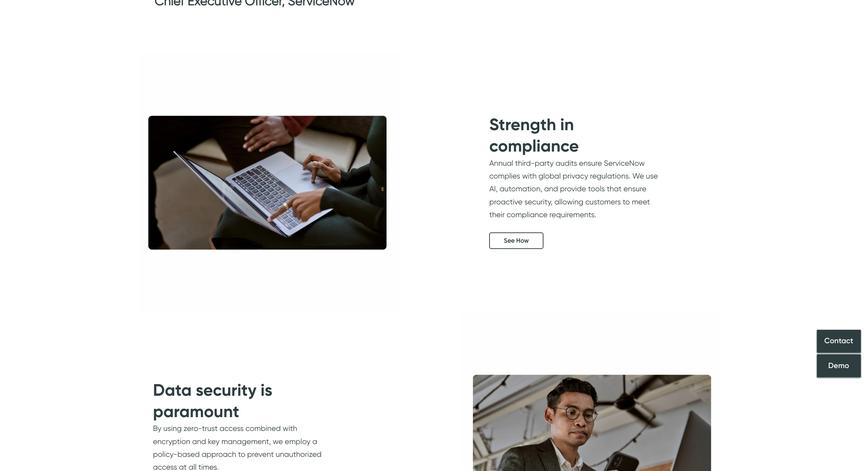 Task type: describe. For each thing, give the bounding box(es) containing it.
automation,
[[500, 185, 543, 194]]

global
[[539, 172, 561, 181]]

ai,
[[490, 185, 498, 194]]

audits
[[556, 159, 578, 168]]

approach
[[202, 450, 236, 459]]

and inside strength in compliance annual third‑party audits ensure servicenow complies with global privacy regulations. we use ai, automation, and provide tools that ensure proactive security, allowing customers to meet their compliance requirements.
[[545, 185, 558, 194]]

strength in compliance annual third‑party audits ensure servicenow complies with global privacy regulations. we use ai, automation, and provide tools that ensure proactive security, allowing customers to meet their compliance requirements.
[[490, 114, 658, 219]]

a businessman ensuring his servicenow data security on his mobile phone. image
[[461, 313, 720, 472]]

see how
[[504, 237, 529, 245]]

demo
[[829, 362, 850, 371]]

zero‑trust
[[184, 425, 218, 434]]

paramount
[[153, 402, 239, 422]]

at
[[179, 463, 187, 472]]

we
[[633, 172, 644, 181]]

using
[[163, 425, 182, 434]]

in
[[561, 114, 574, 135]]

to inside strength in compliance annual third‑party audits ensure servicenow complies with global privacy regulations. we use ai, automation, and provide tools that ensure proactive security, allowing customers to meet their compliance requirements.
[[623, 197, 630, 206]]

by
[[153, 425, 162, 434]]

encryption
[[153, 438, 190, 447]]

1 horizontal spatial access
[[220, 425, 244, 434]]

1 vertical spatial access
[[153, 463, 177, 472]]

see
[[504, 237, 515, 245]]

combined
[[246, 425, 281, 434]]

to inside data security is paramount by using zero‑trust access combined with encryption and key management, we employ a policy‑based approach to prevent unauthorized access at all times.
[[238, 450, 246, 459]]

prevent
[[247, 450, 274, 459]]

use
[[646, 172, 658, 181]]

unauthorized
[[276, 450, 322, 459]]

0 vertical spatial compliance
[[490, 136, 579, 156]]

policy‑based
[[153, 450, 200, 459]]

strength
[[490, 114, 557, 135]]

privacy
[[563, 172, 589, 181]]

how
[[517, 237, 529, 245]]



Task type: locate. For each thing, give the bounding box(es) containing it.
0 horizontal spatial with
[[283, 425, 297, 434]]

all
[[189, 463, 197, 472]]

with inside strength in compliance annual third‑party audits ensure servicenow complies with global privacy regulations. we use ai, automation, and provide tools that ensure proactive security, allowing customers to meet their compliance requirements.
[[522, 172, 537, 181]]

1 horizontal spatial ensure
[[624, 185, 647, 194]]

requirements.
[[550, 210, 597, 219]]

provide
[[560, 185, 587, 194]]

with
[[522, 172, 537, 181], [283, 425, 297, 434]]

1 vertical spatial compliance
[[507, 210, 548, 219]]

to left "meet"
[[623, 197, 630, 206]]

ensure down we at top right
[[624, 185, 647, 194]]

and down global on the right of page
[[545, 185, 558, 194]]

compliance
[[490, 136, 579, 156], [507, 210, 548, 219]]

data
[[153, 380, 192, 401]]

with inside data security is paramount by using zero‑trust access combined with encryption and key management, we employ a policy‑based approach to prevent unauthorized access at all times.
[[283, 425, 297, 434]]

0 vertical spatial access
[[220, 425, 244, 434]]

contact
[[825, 337, 854, 346]]

management,
[[222, 438, 271, 447]]

compliance down security,
[[507, 210, 548, 219]]

access
[[220, 425, 244, 434], [153, 463, 177, 472]]

servicenow
[[604, 159, 645, 168]]

security,
[[525, 197, 553, 206]]

to
[[623, 197, 630, 206], [238, 450, 246, 459]]

ensure up privacy
[[579, 159, 602, 168]]

1 horizontal spatial with
[[522, 172, 537, 181]]

customers
[[586, 197, 621, 206]]

0 horizontal spatial access
[[153, 463, 177, 472]]

to down management,
[[238, 450, 246, 459]]

1 vertical spatial ensure
[[624, 185, 647, 194]]

with for annual
[[522, 172, 537, 181]]

0 vertical spatial with
[[522, 172, 537, 181]]

and
[[545, 185, 558, 194], [192, 438, 206, 447]]

demo link
[[818, 355, 861, 378]]

regulations.
[[590, 172, 631, 181]]

two colleagues discussing servicenow compliance tools over a laptop. image
[[139, 53, 399, 313]]

compliance up third‑party
[[490, 136, 579, 156]]

a
[[313, 438, 317, 447]]

and inside data security is paramount by using zero‑trust access combined with encryption and key management, we employ a policy‑based approach to prevent unauthorized access at all times.
[[192, 438, 206, 447]]

contact link
[[818, 330, 861, 353]]

0 vertical spatial to
[[623, 197, 630, 206]]

is
[[261, 380, 273, 401]]

key
[[208, 438, 220, 447]]

complies
[[490, 172, 521, 181]]

and down zero‑trust
[[192, 438, 206, 447]]

1 vertical spatial to
[[238, 450, 246, 459]]

their
[[490, 210, 505, 219]]

with up employ
[[283, 425, 297, 434]]

annual
[[490, 159, 514, 168]]

1 horizontal spatial and
[[545, 185, 558, 194]]

with down third‑party
[[522, 172, 537, 181]]

security
[[196, 380, 257, 401]]

third‑party
[[515, 159, 554, 168]]

proactive
[[490, 197, 523, 206]]

data security is paramount by using zero‑trust access combined with encryption and key management, we employ a policy‑based approach to prevent unauthorized access at all times.
[[153, 380, 322, 472]]

employ
[[285, 438, 311, 447]]

allowing
[[555, 197, 584, 206]]

with for paramount
[[283, 425, 297, 434]]

0 horizontal spatial ensure
[[579, 159, 602, 168]]

1 vertical spatial with
[[283, 425, 297, 434]]

that
[[607, 185, 622, 194]]

meet
[[632, 197, 650, 206]]

tools
[[588, 185, 605, 194]]

we
[[273, 438, 283, 447]]

0 vertical spatial and
[[545, 185, 558, 194]]

1 horizontal spatial to
[[623, 197, 630, 206]]

1 vertical spatial and
[[192, 438, 206, 447]]

see how link
[[490, 233, 544, 249]]

0 vertical spatial ensure
[[579, 159, 602, 168]]

0 horizontal spatial and
[[192, 438, 206, 447]]

ensure
[[579, 159, 602, 168], [624, 185, 647, 194]]

access up management,
[[220, 425, 244, 434]]

access down policy‑based
[[153, 463, 177, 472]]

0 horizontal spatial to
[[238, 450, 246, 459]]

times.
[[199, 463, 219, 472]]



Task type: vqa. For each thing, say whether or not it's contained in the screenshot.
Annual
yes



